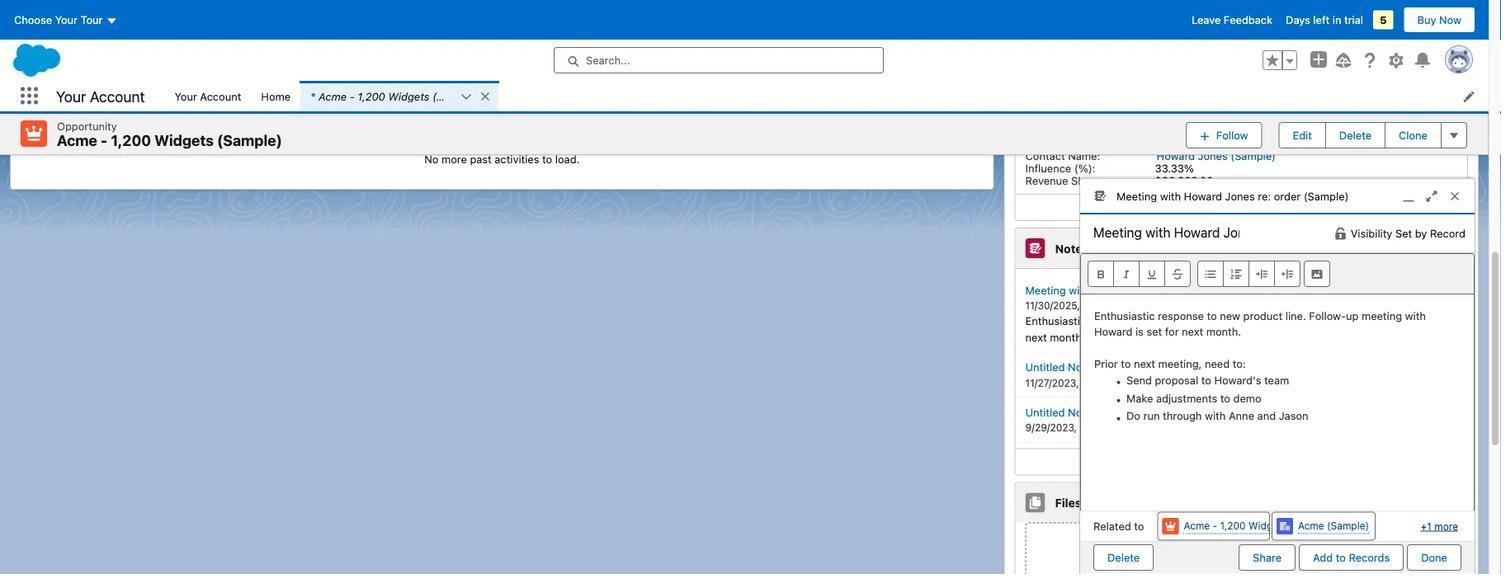 Task type: locate. For each thing, give the bounding box(es) containing it.
0 horizontal spatial up
[[1277, 315, 1290, 328]]

2 note from the top
[[1068, 407, 1092, 419]]

revenue share:
[[1026, 116, 1103, 129], [1026, 175, 1103, 187]]

1 vertical spatial customer conference - email invite (sample)
[[1027, 134, 1267, 147]]

task right 'tour'
[[119, 5, 140, 18]]

customer conference - email invite (sample) link
[[1027, 17, 1267, 32], [1027, 134, 1267, 148]]

name: for howard
[[1068, 150, 1101, 162]]

burton down prior to next meeting, need to: send proposal to howard's team make adjustments to demo do run through with anne and jason
[[1156, 423, 1188, 434]]

prior down 3:06
[[1088, 331, 1112, 344]]

2 vertical spatial pm
[[1105, 423, 1120, 434]]

3 (%): from the top
[[1075, 162, 1096, 175]]

1 vertical spatial conference
[[1082, 134, 1144, 147]]

sep left 21
[[924, 29, 942, 41]]

Compose text text field
[[1081, 295, 1474, 511]]

more right 'no'
[[442, 153, 467, 166]]

$36,663.00 down 'howard jones (sample)'
[[1155, 175, 1214, 187]]

1,200 inside meeting with howard jones re: order (sample) dialog
[[1221, 521, 1246, 532]]

tim burton link for 11/27/2023, 4:24 pm
[[1138, 378, 1190, 389]]

new down 'format body' element
[[1220, 310, 1241, 322]]

1 vertical spatial contact
[[1026, 150, 1065, 162]]

list item
[[301, 81, 548, 111]]

list
[[165, 81, 1489, 111]]

email: introduction (sample) link
[[65, 108, 216, 121]]

re: right view
[[1258, 190, 1271, 202]]

2 email from the top
[[1156, 134, 1184, 147]]

1 contact from the top
[[1026, 33, 1065, 46]]

you down called
[[67, 43, 85, 55]]

conference
[[1082, 17, 1144, 31], [1082, 134, 1144, 147]]

pm right 3:06
[[1108, 300, 1123, 312]]

re:
[[1258, 190, 1271, 202], [1167, 284, 1180, 297]]

3 33.33% from the top
[[1155, 162, 1194, 175]]

howard jones (sample) link
[[180, 44, 299, 57], [181, 85, 300, 99], [168, 127, 287, 140], [1157, 150, 1276, 162]]

visibility set by record
[[1351, 227, 1466, 240]]

demo up '4:24'
[[1103, 348, 1131, 360]]

task inside you had a task with howard jones (sample)
[[119, 125, 140, 137]]

0 vertical spatial burton
[[1159, 300, 1191, 312]]

0 vertical spatial to:
[[1226, 331, 1240, 344]]

3 had from the top
[[88, 125, 107, 137]]

2 vertical spatial burton
[[1156, 423, 1188, 434]]

delete inside status
[[1108, 552, 1140, 564]]

revenue
[[1026, 116, 1069, 129], [1026, 175, 1069, 187]]

call
[[135, 43, 152, 55]]

past
[[470, 153, 492, 166]]

$36,663.00 up 'howard jones (sample)'
[[1155, 116, 1214, 129]]

order inside meeting with howard jones re: order (sample) dialog
[[1274, 190, 1301, 202]]

2 conference from the top
[[1082, 134, 1144, 147]]

2 customer from the top
[[1027, 134, 1079, 147]]

2 (%): from the top
[[1075, 104, 1096, 116]]

enthusiastic
[[1095, 310, 1155, 322], [1026, 315, 1086, 328]]

0 vertical spatial opportunity image
[[21, 121, 47, 147]]

0 horizontal spatial delete
[[1108, 552, 1140, 564]]

1 contact name: from the top
[[1026, 33, 1101, 46]]

tim burton link down prior to next meeting, need to: send proposal to howard's team make adjustments to demo do run through with anne and jason
[[1136, 423, 1188, 434]]

tim burton link up untitled note 9/29/2023, 4:33 pm by tim burton
[[1138, 378, 1190, 389]]

notes element
[[1015, 228, 1468, 476]]

acme (sample)
[[1298, 521, 1370, 532]]

0 vertical spatial through
[[1170, 348, 1210, 360]]

33.33% for howard jones (sample)
[[1155, 162, 1194, 175]]

1 untitled from the top
[[1026, 362, 1065, 374]]

meeting
[[1117, 190, 1157, 202], [1026, 284, 1066, 297]]

2 task from the top
[[119, 125, 140, 137]]

next down format text element
[[1128, 331, 1149, 344]]

0 vertical spatial meeting,
[[1152, 331, 1196, 344]]

account left home
[[200, 90, 241, 102]]

invite up 'howard jones (sample)'
[[1187, 134, 1216, 147]]

1 vertical spatial note
[[1068, 407, 1092, 419]]

influence (%): for jennifer stamos (sample)
[[1026, 46, 1096, 58]]

jason inside meeting with howard jones re: order (sample) 11/30/2025, 3:06 pm by tim burton enthusiastic response to new product line. follow-up meeting with howard is set for next month. prior to next meeting, need to: send proposal to howard's team make adjustments to demo do run through with anne and jason untitled note 11/27/2023, 4:24 pm by tim burton
[[1287, 348, 1316, 360]]

tim burton link for 11/30/2025, 3:06 pm
[[1139, 300, 1191, 312]]

notes
[[1055, 242, 1089, 256]]

opportunity image up delete status
[[1163, 518, 1179, 535]]

email up 'howard jones (sample)'
[[1156, 134, 1184, 147]]

33.33% up follow button
[[1155, 104, 1194, 116]]

0 horizontal spatial 1,200
[[111, 132, 151, 149]]

0 horizontal spatial team
[[1265, 374, 1290, 386]]

had inside you had a task with howard jones (sample)
[[88, 125, 107, 137]]

howard inside you logged a call with howard jones (sample)
[[180, 44, 219, 57]]

you for you logged a call with howard jones (sample)
[[67, 43, 85, 55]]

customer conference - email invite (sample) link up 'howard jones (sample)'
[[1027, 134, 1267, 148]]

1 vertical spatial meeting
[[1026, 284, 1066, 297]]

next up prior to next meeting, need to: send proposal to howard's team make adjustments to demo do run through with anne and jason
[[1182, 326, 1204, 338]]

send down 'format body' element
[[1243, 331, 1268, 344]]

None text field
[[1081, 215, 1253, 251]]

meeting up (3+)
[[1117, 190, 1157, 202]]

acme (sample) link
[[1298, 519, 1370, 535]]

0 vertical spatial note
[[1068, 362, 1092, 374]]

1 vertical spatial tim
[[1138, 378, 1155, 389]]

1 vertical spatial email
[[1156, 134, 1184, 147]]

toolbar
[[1081, 254, 1474, 295]]

2 influence (%): from the top
[[1026, 104, 1096, 116]]

by down format text element
[[1125, 300, 1137, 312]]

with inside you logged a call with howard jones (sample)
[[155, 43, 176, 55]]

delete status
[[1094, 545, 1239, 571]]

0 vertical spatial jason
[[1287, 348, 1316, 360]]

prior
[[1088, 331, 1112, 344], [1095, 358, 1118, 370]]

set inside enthusiastic response to new product line. follow-up meeting with howard is set for next month.
[[1147, 326, 1162, 338]]

0 vertical spatial (%):
[[1075, 46, 1096, 58]]

and inside meeting with howard jones re: order (sample) 11/30/2025, 3:06 pm by tim burton enthusiastic response to new product line. follow-up meeting with howard is set for next month. prior to next meeting, need to: send proposal to howard's team make adjustments to demo do run through with anne and jason untitled note 11/27/2023, 4:24 pm by tim burton
[[1265, 348, 1284, 360]]

run
[[1151, 348, 1167, 360], [1144, 410, 1160, 422]]

2 vertical spatial influence
[[1026, 162, 1072, 175]]

note
[[1068, 362, 1092, 374], [1068, 407, 1092, 419]]

1 name: from the top
[[1068, 33, 1101, 46]]

1 horizontal spatial order
[[1274, 190, 1301, 202]]

for
[[1431, 315, 1445, 328], [1165, 326, 1179, 338]]

1 customer conference - email invite (sample) from the top
[[1027, 17, 1267, 31]]

format body element
[[1198, 261, 1301, 287]]

your account up you had a task with howard jones (sample)
[[175, 90, 241, 102]]

jennifer stamos (sample)
[[1157, 33, 1286, 46]]

a inside you had a task with howard jones (sample)
[[110, 125, 116, 137]]

task for you had a task with howard jones (sample)
[[119, 125, 140, 137]]

demo inside prior to next meeting, need to: send proposal to howard's team make adjustments to demo do run through with anne and jason
[[1234, 392, 1262, 404]]

note up '4:24'
[[1068, 362, 1092, 374]]

0 horizontal spatial product
[[1175, 315, 1214, 328]]

2 horizontal spatial 1,200
[[1221, 521, 1246, 532]]

demo
[[211, 25, 241, 39], [1103, 348, 1131, 360], [1234, 392, 1262, 404]]

had down email:
[[88, 125, 107, 137]]

1 you from the top
[[67, 5, 85, 18]]

your up you had a task with howard jones (sample)
[[175, 90, 197, 102]]

account
[[90, 87, 145, 105], [200, 90, 241, 102]]

an
[[110, 84, 122, 96]]

1 vertical spatial team
[[1265, 374, 1290, 386]]

widgets up 'no'
[[388, 90, 430, 102]]

opportunity image
[[21, 121, 47, 147], [1163, 518, 1179, 535]]

$36,663.00
[[1155, 116, 1214, 129], [1155, 175, 1214, 187]]

next
[[1182, 326, 1204, 338], [1026, 331, 1047, 344], [1128, 331, 1149, 344], [1134, 358, 1156, 370]]

1 influence from the top
[[1026, 46, 1072, 58]]

sep
[[924, 29, 942, 41], [923, 71, 941, 82], [924, 112, 942, 123]]

meeting with howard jones re: order (sample) dialog
[[1080, 178, 1476, 575]]

1 vertical spatial make
[[1127, 392, 1153, 404]]

1 horizontal spatial meeting
[[1117, 190, 1157, 202]]

widgets inside meeting with howard jones re: order (sample) dialog
[[1249, 521, 1287, 532]]

response down 3:06
[[1089, 315, 1135, 328]]

order right all
[[1274, 190, 1301, 202]]

campaign influence element
[[1015, 0, 1468, 222]]

1 vertical spatial prior
[[1095, 358, 1118, 370]]

0 vertical spatial contact
[[1026, 33, 1065, 46]]

1 horizontal spatial up
[[1346, 310, 1359, 322]]

widgets inside list item
[[388, 90, 430, 102]]

0 vertical spatial influence
[[1026, 46, 1072, 58]]

tim right '4:24'
[[1138, 378, 1155, 389]]

pm right 4:33 on the right bottom of the page
[[1105, 423, 1120, 434]]

1,200
[[358, 90, 385, 102], [111, 132, 151, 149], [1221, 521, 1246, 532]]

howard jones (sample) link down your account link in the left top of the page
[[168, 127, 287, 140]]

task
[[119, 5, 140, 18], [119, 125, 140, 137]]

tim right 4:33 on the right bottom of the page
[[1136, 423, 1154, 434]]

you down first
[[67, 84, 85, 96]]

0 vertical spatial adjustments
[[1026, 348, 1087, 360]]

you inside you had a task with howard jones (sample)
[[67, 125, 85, 137]]

burton down format text element
[[1159, 300, 1191, 312]]

meeting inside meeting with howard jones re: order (sample) 11/30/2025, 3:06 pm by tim burton enthusiastic response to new product line. follow-up meeting with howard is set for next month. prior to next meeting, need to: send proposal to howard's team make adjustments to demo do run through with anne and jason untitled note 11/27/2023, 4:24 pm by tim burton
[[1293, 315, 1334, 328]]

pm inside untitled note 9/29/2023, 4:33 pm by tim burton
[[1105, 423, 1120, 434]]

0 vertical spatial demo
[[211, 25, 241, 39]]

1 horizontal spatial month.
[[1207, 326, 1242, 338]]

1 vertical spatial revenue
[[1026, 175, 1069, 187]]

1 vertical spatial $36,663.00
[[1155, 175, 1214, 187]]

1,200 inside list item
[[358, 90, 385, 102]]

had for you had an event with howard jones (sample)
[[88, 84, 107, 96]]

meeting inside meeting with howard jones re: order (sample) 11/30/2025, 3:06 pm by tim burton enthusiastic response to new product line. follow-up meeting with howard is set for next month. prior to next meeting, need to: send proposal to howard's team make adjustments to demo do run through with anne and jason untitled note 11/27/2023, 4:24 pm by tim burton
[[1026, 284, 1066, 297]]

- inside meeting with howard jones re: order (sample) dialog
[[1213, 521, 1218, 532]]

1 vertical spatial a
[[126, 43, 132, 55]]

|
[[917, 71, 920, 82], [481, 90, 484, 102]]

2 vertical spatial 33.33%
[[1155, 162, 1194, 175]]

format text element
[[1088, 261, 1191, 287]]

files
[[1055, 497, 1082, 510], [1259, 544, 1282, 557]]

1 conference from the top
[[1082, 17, 1144, 31]]

jason
[[1287, 348, 1316, 360], [1279, 410, 1309, 422]]

a down introduction
[[110, 125, 116, 137]]

demo right schedule
[[211, 25, 241, 39]]

1 vertical spatial through
[[1163, 410, 1202, 422]]

task down introduction
[[119, 125, 140, 137]]

acme right *
[[319, 90, 347, 102]]

note up 4:33 on the right bottom of the page
[[1068, 407, 1092, 419]]

0 vertical spatial customer conference - email invite (sample) link
[[1027, 17, 1267, 32]]

0 vertical spatial proposal
[[1271, 331, 1315, 344]]

influence for jennifer stamos (sample)
[[1026, 46, 1072, 58]]

need up prior to next meeting, need to: send proposal to howard's team make adjustments to demo do run through with anne and jason
[[1199, 331, 1223, 344]]

3 influence (%): from the top
[[1026, 162, 1096, 175]]

2 customer conference - email invite (sample) link from the top
[[1027, 134, 1267, 148]]

follow-
[[1309, 310, 1346, 322], [1241, 315, 1277, 328]]

2 vertical spatial tim burton link
[[1136, 423, 1188, 434]]

howard inside enthusiastic response to new product line. follow-up meeting with howard is set for next month.
[[1095, 326, 1133, 338]]

re: for meeting with howard jones re: order (sample) 11/30/2025, 3:06 pm by tim burton enthusiastic response to new product line. follow-up meeting with howard is set for next month. prior to next meeting, need to: send proposal to howard's team make adjustments to demo do run through with anne and jason untitled note 11/27/2023, 4:24 pm by tim burton
[[1167, 284, 1180, 297]]

search... button
[[554, 47, 884, 73]]

delete right edit
[[1340, 129, 1372, 141]]

in
[[1333, 14, 1342, 26]]

new inside meeting with howard jones re: order (sample) 11/30/2025, 3:06 pm by tim burton enthusiastic response to new product line. follow-up meeting with howard is set for next month. prior to next meeting, need to: send proposal to howard's team make adjustments to demo do run through with anne and jason untitled note 11/27/2023, 4:24 pm by tim burton
[[1151, 315, 1172, 328]]

2 name: from the top
[[1068, 150, 1101, 162]]

customer for howard
[[1027, 134, 1079, 147]]

for inside enthusiastic response to new product line. follow-up meeting with howard is set for next month.
[[1165, 326, 1179, 338]]

customer conference - email invite (sample) up jennifer
[[1027, 17, 1267, 31]]

widgets for acme - 1,200 widgets (sample) | opportunity
[[388, 90, 430, 102]]

howard's inside prior to next meeting, need to: send proposal to howard's team make adjustments to demo do run through with anne and jason
[[1215, 374, 1262, 386]]

+
[[1421, 521, 1427, 532]]

4 you from the top
[[67, 125, 85, 137]]

you up called
[[67, 5, 85, 18]]

is
[[1402, 315, 1410, 328], [1136, 326, 1144, 338]]

opportunity
[[487, 90, 548, 102], [57, 120, 117, 132]]

left
[[1314, 14, 1330, 26]]

customer conference - email invite (sample)
[[1027, 17, 1267, 31], [1027, 134, 1267, 147]]

1 vertical spatial demo
[[1103, 348, 1131, 360]]

1 task from the top
[[119, 5, 140, 18]]

sep left 20
[[923, 71, 941, 82]]

1 note from the top
[[1068, 362, 1092, 374]]

email for howard jones (sample)
[[1156, 134, 1184, 147]]

untitled up 9/29/2023,
[[1026, 407, 1065, 419]]

0 horizontal spatial line.
[[1217, 315, 1238, 328]]

response down format text element
[[1158, 310, 1204, 322]]

1 revenue from the top
[[1026, 116, 1069, 129]]

opportunity up activities
[[487, 90, 548, 102]]

widgets for acme - 1,200 widgets (sample)
[[155, 132, 214, 149]]

1 invite from the top
[[1187, 17, 1216, 31]]

0 horizontal spatial |
[[481, 90, 484, 102]]

2 you from the top
[[67, 43, 85, 55]]

0 vertical spatial make
[[1408, 331, 1435, 344]]

by right set
[[1415, 227, 1428, 240]]

anne down enthusiastic response to new product line. follow-up meeting with howard is set for next month.
[[1236, 348, 1262, 360]]

33.33%
[[1155, 46, 1194, 58], [1155, 104, 1194, 116], [1155, 162, 1194, 175]]

burton up untitled note 9/29/2023, 4:33 pm by tim burton
[[1158, 378, 1190, 389]]

1 horizontal spatial more
[[1435, 521, 1459, 532]]

adjustments down meeting with howard jones re: order (sample) 11/30/2025, 3:06 pm by tim burton enthusiastic response to new product line. follow-up meeting with howard is set for next month. prior to next meeting, need to: send proposal to howard's team make adjustments to demo do run through with anne and jason untitled note 11/27/2023, 4:24 pm by tim burton at the right of the page
[[1156, 392, 1218, 404]]

jones inside you had an event with howard jones (sample)
[[222, 85, 252, 98]]

you
[[67, 5, 85, 18], [67, 43, 85, 55], [67, 84, 85, 96], [67, 125, 85, 137]]

customer conference - email invite (sample) for howard jones (sample)
[[1027, 134, 1267, 147]]

1 had from the top
[[88, 5, 107, 18]]

0 horizontal spatial files
[[1055, 497, 1082, 510]]

with inside prior to next meeting, need to: send proposal to howard's team make adjustments to demo do run through with anne and jason
[[1205, 410, 1226, 422]]

1 vertical spatial share:
[[1071, 175, 1103, 187]]

1 33.33% from the top
[[1155, 46, 1194, 58]]

anne inside meeting with howard jones re: order (sample) 11/30/2025, 3:06 pm by tim burton enthusiastic response to new product line. follow-up meeting with howard is set for next month. prior to next meeting, need to: send proposal to howard's team make adjustments to demo do run through with anne and jason untitled note 11/27/2023, 4:24 pm by tim burton
[[1236, 348, 1262, 360]]

2 vertical spatial tim
[[1136, 423, 1154, 434]]

1 vertical spatial opportunity
[[57, 120, 117, 132]]

your account down "call" in the top of the page
[[56, 87, 145, 105]]

files left '(0)' on the bottom right of page
[[1055, 497, 1082, 510]]

1 vertical spatial customer conference - email invite (sample) link
[[1027, 134, 1267, 148]]

2 had from the top
[[88, 84, 107, 96]]

(sample) inside you had an event with howard jones (sample)
[[255, 85, 300, 98]]

group
[[1263, 50, 1298, 70]]

you inside you logged a call with howard jones (sample)
[[67, 43, 85, 55]]

2 customer conference - email invite (sample) from the top
[[1027, 134, 1267, 147]]

2 invite from the top
[[1187, 134, 1216, 147]]

response inside enthusiastic response to new product line. follow-up meeting with howard is set for next month.
[[1158, 310, 1204, 322]]

widgets down you had an event with howard jones (sample)
[[155, 132, 214, 149]]

next down the 11/30/2025,
[[1026, 331, 1047, 344]]

to inside add to records button
[[1336, 552, 1346, 564]]

1 vertical spatial tim burton link
[[1138, 378, 1190, 389]]

search...
[[586, 54, 630, 66]]

widgets inside opportunity acme - 1,200 widgets (sample)
[[155, 132, 214, 149]]

re: left 'format body' element
[[1167, 284, 1180, 297]]

meeting
[[1362, 310, 1402, 322], [1293, 315, 1334, 328]]

0 vertical spatial share:
[[1071, 116, 1103, 129]]

0 vertical spatial customer
[[1027, 17, 1079, 31]]

you down email:
[[67, 125, 85, 137]]

make
[[1408, 331, 1435, 344], [1127, 392, 1153, 404]]

by right '4:24'
[[1124, 378, 1135, 389]]

1 horizontal spatial your account
[[175, 90, 241, 102]]

to inside enthusiastic response to new product line. follow-up meeting with howard is set for next month.
[[1207, 310, 1217, 322]]

to: up prior to next meeting, need to: send proposal to howard's team make adjustments to demo do run through with anne and jason
[[1226, 331, 1240, 344]]

acme down email:
[[57, 132, 97, 149]]

0 vertical spatial delete
[[1340, 129, 1372, 141]]

customer conference - email invite (sample) for jennifer stamos (sample)
[[1027, 17, 1267, 31]]

2 contact name: from the top
[[1026, 150, 1101, 162]]

0 vertical spatial re:
[[1258, 190, 1271, 202]]

0 vertical spatial task
[[119, 5, 140, 18]]

prior up '4:24'
[[1095, 358, 1118, 370]]

influence for howard jones (sample)
[[1026, 162, 1072, 175]]

email:
[[65, 108, 97, 121]]

1 email from the top
[[1156, 17, 1184, 31]]

called
[[65, 25, 99, 39]]

line. inside enthusiastic response to new product line. follow-up meeting with howard is set for next month.
[[1286, 310, 1306, 322]]

days left in trial
[[1286, 14, 1364, 26]]

task image
[[37, 108, 57, 128]]

delete button down related to on the bottom right
[[1094, 545, 1154, 571]]

0 horizontal spatial adjustments
[[1026, 348, 1087, 360]]

send
[[1243, 331, 1268, 344], [1127, 374, 1152, 386]]

you for you had a task with howard jones (sample)
[[67, 125, 85, 137]]

jennifer
[[1157, 33, 1197, 46]]

1 customer conference - email invite (sample) link from the top
[[1027, 17, 1267, 32]]

1 horizontal spatial re:
[[1258, 190, 1271, 202]]

next inside prior to next meeting, need to: send proposal to howard's team make adjustments to demo do run through with anne and jason
[[1134, 358, 1156, 370]]

prior inside meeting with howard jones re: order (sample) 11/30/2025, 3:06 pm by tim burton enthusiastic response to new product line. follow-up meeting with howard is set for next month. prior to next meeting, need to: send proposal to howard's team make adjustments to demo do run through with anne and jason untitled note 11/27/2023, 4:24 pm by tim burton
[[1088, 331, 1112, 344]]

| up the past
[[481, 90, 484, 102]]

enthusiastic down format text element
[[1095, 310, 1155, 322]]

send right '4:24'
[[1127, 374, 1152, 386]]

0 vertical spatial tim burton link
[[1139, 300, 1191, 312]]

2 share: from the top
[[1071, 175, 1103, 187]]

a for you had a task
[[110, 5, 116, 18]]

invite up stamos
[[1187, 17, 1216, 31]]

2 revenue share: from the top
[[1026, 175, 1103, 187]]

text default image
[[480, 91, 491, 102], [461, 91, 472, 103], [1334, 227, 1348, 240]]

files down acme - 1,200 widgets (sample) link
[[1259, 544, 1282, 557]]

a right 'tour'
[[110, 5, 116, 18]]

howard jones (sample) link down you logged a call with howard jones (sample)
[[181, 85, 300, 99]]

1 vertical spatial untitled
[[1026, 407, 1065, 419]]

0 horizontal spatial widgets
[[155, 132, 214, 149]]

1,200 right *
[[358, 90, 385, 102]]

visibility
[[1351, 227, 1393, 240]]

sep for sep 18
[[924, 112, 942, 123]]

make inside meeting with howard jones re: order (sample) 11/30/2025, 3:06 pm by tim burton enthusiastic response to new product line. follow-up meeting with howard is set for next month. prior to next meeting, need to: send proposal to howard's team make adjustments to demo do run through with anne and jason untitled note 11/27/2023, 4:24 pm by tim burton
[[1408, 331, 1435, 344]]

had for you had a task
[[88, 5, 107, 18]]

tim burton link down format text element
[[1139, 300, 1191, 312]]

jones inside you had a task with howard jones (sample)
[[210, 127, 239, 139]]

3 influence from the top
[[1026, 162, 1072, 175]]

first call (sample) link
[[65, 66, 163, 80]]

with
[[155, 43, 176, 55], [156, 84, 176, 96], [143, 125, 164, 137], [1160, 190, 1181, 202], [1069, 284, 1090, 297], [1405, 310, 1426, 322], [1337, 315, 1357, 328], [1213, 348, 1233, 360], [1205, 410, 1226, 422]]

0 vertical spatial send
[[1243, 331, 1268, 344]]

your account link
[[165, 81, 251, 111]]

1 revenue share: from the top
[[1026, 116, 1103, 129]]

opportunity image left email:
[[21, 121, 47, 147]]

0 vertical spatial influence (%):
[[1026, 46, 1096, 58]]

had down "call" in the top of the page
[[88, 84, 107, 96]]

contact for howard jones (sample)
[[1026, 150, 1065, 162]]

3 you from the top
[[67, 84, 85, 96]]

need down enthusiastic response to new product line. follow-up meeting with howard is set for next month.
[[1205, 358, 1230, 370]]

list item containing *
[[301, 81, 548, 111]]

had for you had a task with howard jones (sample)
[[88, 125, 107, 137]]

set
[[1413, 315, 1428, 328], [1147, 326, 1162, 338]]

0 horizontal spatial for
[[1165, 326, 1179, 338]]

1 horizontal spatial howard's
[[1330, 331, 1377, 344]]

0 horizontal spatial send
[[1127, 374, 1152, 386]]

1 vertical spatial contact name:
[[1026, 150, 1101, 162]]

1,200 up the upload
[[1221, 521, 1246, 532]]

choose your tour
[[14, 14, 103, 26]]

howard jones (sample) link for you had an event with howard jones (sample)
[[181, 85, 300, 99]]

logged
[[88, 43, 123, 55]]

1 horizontal spatial meeting
[[1362, 310, 1402, 322]]

| right am
[[917, 71, 920, 82]]

1 vertical spatial customer
[[1027, 134, 1079, 147]]

to
[[146, 25, 157, 39], [542, 153, 552, 166], [1207, 310, 1217, 322], [1138, 315, 1148, 328], [1115, 331, 1125, 344], [1317, 331, 1328, 344], [1090, 348, 1100, 360], [1121, 358, 1131, 370], [1202, 374, 1212, 386], [1221, 392, 1231, 404], [1134, 521, 1144, 533], [1336, 552, 1346, 564]]

none text field inside meeting with howard jones re: order (sample) dialog
[[1081, 215, 1253, 251]]

1 vertical spatial influence
[[1026, 104, 1072, 116]]

next inside enthusiastic response to new product line. follow-up meeting with howard is set for next month.
[[1182, 326, 1204, 338]]

proposal inside meeting with howard jones re: order (sample) 11/30/2025, 3:06 pm by tim burton enthusiastic response to new product line. follow-up meeting with howard is set for next month. prior to next meeting, need to: send proposal to howard's team make adjustments to demo do run through with anne and jason untitled note 11/27/2023, 4:24 pm by tim burton
[[1271, 331, 1315, 344]]

re: inside meeting with howard jones re: order (sample) 11/30/2025, 3:06 pm by tim burton enthusiastic response to new product line. follow-up meeting with howard is set for next month. prior to next meeting, need to: send proposal to howard's team make adjustments to demo do run through with anne and jason untitled note 11/27/2023, 4:24 pm by tim burton
[[1167, 284, 1180, 297]]

with inside enthusiastic response to new product line. follow-up meeting with howard is set for next month.
[[1405, 310, 1426, 322]]

delete button right edit
[[1326, 122, 1386, 148]]

product up prior to next meeting, need to: send proposal to howard's team make adjustments to demo do run through with anne and jason
[[1175, 315, 1214, 328]]

customer conference - email invite (sample) link up jennifer
[[1027, 17, 1267, 32]]

feedback
[[1224, 14, 1273, 26]]

21
[[945, 29, 956, 41]]

0 horizontal spatial set
[[1147, 326, 1162, 338]]

had inside you had an event with howard jones (sample)
[[88, 84, 107, 96]]

0 vertical spatial opportunity
[[487, 90, 548, 102]]

conference for howard
[[1082, 134, 1144, 147]]

1 horizontal spatial opportunity image
[[1163, 518, 1179, 535]]

1 horizontal spatial delete
[[1340, 129, 1372, 141]]

done
[[1422, 552, 1448, 564]]

0 horizontal spatial meeting
[[1026, 284, 1066, 297]]

event
[[125, 84, 153, 96]]

0 vertical spatial name:
[[1068, 33, 1101, 46]]

line.
[[1286, 310, 1306, 322], [1217, 315, 1238, 328]]

follow- inside meeting with howard jones re: order (sample) 11/30/2025, 3:06 pm by tim burton enthusiastic response to new product line. follow-up meeting with howard is set for next month. prior to next meeting, need to: send proposal to howard's team make adjustments to demo do run through with anne and jason untitled note 11/27/2023, 4:24 pm by tim burton
[[1241, 315, 1277, 328]]

new inside enthusiastic response to new product line. follow-up meeting with howard is set for next month.
[[1220, 310, 1241, 322]]

demo inside meeting with howard jones re: order (sample) 11/30/2025, 3:06 pm by tim burton enthusiastic response to new product line. follow-up meeting with howard is set for next month. prior to next meeting, need to: send proposal to howard's team make adjustments to demo do run through with anne and jason untitled note 11/27/2023, 4:24 pm by tim burton
[[1103, 348, 1131, 360]]

0 vertical spatial run
[[1151, 348, 1167, 360]]

howard inside you had an event with howard jones (sample)
[[181, 85, 219, 98]]

meeting inside dialog
[[1117, 190, 1157, 202]]

note inside untitled note 9/29/2023, 4:33 pm by tim burton
[[1068, 407, 1092, 419]]

records
[[1349, 552, 1390, 564]]

jones inside meeting with howard jones re: order (sample) dialog
[[1225, 190, 1255, 202]]

0 vertical spatial howard's
[[1330, 331, 1377, 344]]

1 horizontal spatial widgets
[[388, 90, 430, 102]]

call
[[92, 66, 112, 80]]

tim down format text element
[[1139, 300, 1157, 312]]

1 customer from the top
[[1027, 17, 1079, 31]]

11/30/2025,
[[1026, 300, 1080, 312]]

do
[[1134, 348, 1148, 360], [1127, 410, 1141, 422]]

2 untitled from the top
[[1026, 407, 1065, 419]]

order for meeting with howard jones re: order (sample)
[[1274, 190, 1301, 202]]

1,200 down introduction
[[111, 132, 151, 149]]

0 vertical spatial more
[[442, 153, 467, 166]]

1 vertical spatial run
[[1144, 410, 1160, 422]]

0 horizontal spatial is
[[1136, 326, 1144, 338]]

9/29/2023,
[[1026, 423, 1077, 434]]

0 horizontal spatial account
[[90, 87, 145, 105]]

tim
[[1139, 300, 1157, 312], [1138, 378, 1155, 389], [1136, 423, 1154, 434]]

0 vertical spatial widgets
[[388, 90, 430, 102]]

your up email:
[[56, 87, 86, 105]]

delete
[[1340, 129, 1372, 141], [1108, 552, 1140, 564]]

1 vertical spatial burton
[[1158, 378, 1190, 389]]

jason inside prior to next meeting, need to: send proposal to howard's team make adjustments to demo do run through with anne and jason
[[1279, 410, 1309, 422]]

send inside meeting with howard jones re: order (sample) 11/30/2025, 3:06 pm by tim burton enthusiastic response to new product line. follow-up meeting with howard is set for next month. prior to next meeting, need to: send proposal to howard's team make adjustments to demo do run through with anne and jason untitled note 11/27/2023, 4:24 pm by tim burton
[[1243, 331, 1268, 344]]

by inside meeting with howard jones re: order (sample) dialog
[[1415, 227, 1428, 240]]

re: inside dialog
[[1258, 190, 1271, 202]]

1 influence (%): from the top
[[1026, 46, 1096, 58]]

trial
[[1345, 14, 1364, 26]]

email up jennifer
[[1156, 17, 1184, 31]]

a inside you logged a call with howard jones (sample)
[[126, 43, 132, 55]]

1 horizontal spatial 1,200
[[358, 90, 385, 102]]

33.33% down leave
[[1155, 46, 1194, 58]]

called howard to schedule demo (sample) link
[[65, 25, 292, 39]]

33.33% down follow button
[[1155, 162, 1194, 175]]

account down "first call (sample)"
[[90, 87, 145, 105]]

next up untitled note 9/29/2023, 4:33 pm by tim burton
[[1134, 358, 1156, 370]]

1 (%): from the top
[[1075, 46, 1096, 58]]

1 horizontal spatial proposal
[[1271, 331, 1315, 344]]

widgets up upload files
[[1249, 521, 1287, 532]]

2 contact from the top
[[1026, 150, 1065, 162]]

no more past activities to load. status
[[21, 153, 984, 166]]

1 vertical spatial influence (%):
[[1026, 104, 1096, 116]]

2 vertical spatial a
[[110, 125, 116, 137]]

adjustments inside meeting with howard jones re: order (sample) 11/30/2025, 3:06 pm by tim burton enthusiastic response to new product line. follow-up meeting with howard is set for next month. prior to next meeting, need to: send proposal to howard's team make adjustments to demo do run through with anne and jason untitled note 11/27/2023, 4:24 pm by tim burton
[[1026, 348, 1087, 360]]

team inside meeting with howard jones re: order (sample) 11/30/2025, 3:06 pm by tim burton enthusiastic response to new product line. follow-up meeting with howard is set for next month. prior to next meeting, need to: send proposal to howard's team make adjustments to demo do run through with anne and jason untitled note 11/27/2023, 4:24 pm by tim burton
[[1380, 331, 1405, 344]]

product inside meeting with howard jones re: order (sample) 11/30/2025, 3:06 pm by tim burton enthusiastic response to new product line. follow-up meeting with howard is set for next month. prior to next meeting, need to: send proposal to howard's team make adjustments to demo do run through with anne and jason untitled note 11/27/2023, 4:24 pm by tim burton
[[1175, 315, 1214, 328]]

new down format text element
[[1151, 315, 1172, 328]]

with inside you had a task with howard jones (sample)
[[143, 125, 164, 137]]

your left 'tour'
[[55, 14, 78, 26]]

meeting up the 11/30/2025,
[[1026, 284, 1066, 297]]

product down 'format body' element
[[1244, 310, 1283, 322]]

1 vertical spatial widgets
[[155, 132, 214, 149]]

pm right '4:24'
[[1106, 378, 1121, 389]]

tim inside untitled note 9/29/2023, 4:33 pm by tim burton
[[1136, 423, 1154, 434]]

jones
[[221, 44, 251, 57], [222, 85, 252, 98], [210, 127, 239, 139], [1198, 150, 1228, 162], [1225, 190, 1255, 202], [1134, 284, 1164, 297]]

to: down enthusiastic response to new product line. follow-up meeting with howard is set for next month.
[[1233, 358, 1246, 370]]

2 horizontal spatial widgets
[[1249, 521, 1287, 532]]

leave feedback link
[[1192, 14, 1273, 26]]



Task type: vqa. For each thing, say whether or not it's contained in the screenshot.
leftmost Opportunity
yes



Task type: describe. For each thing, give the bounding box(es) containing it.
no
[[424, 153, 439, 166]]

untitled note 9/29/2023, 4:33 pm by tim burton
[[1026, 407, 1188, 434]]

0 vertical spatial tim
[[1139, 300, 1157, 312]]

you had a task
[[67, 5, 140, 18]]

9:00
[[875, 71, 896, 82]]

order for meeting with howard jones re: order (sample) 11/30/2025, 3:06 pm by tim burton enthusiastic response to new product line. follow-up meeting with howard is set for next month. prior to next meeting, need to: send proposal to howard's team make adjustments to demo do run through with anne and jason untitled note 11/27/2023, 4:24 pm by tim burton
[[1183, 284, 1210, 297]]

sep for sep 21
[[924, 29, 942, 41]]

jones inside campaign influence element
[[1198, 150, 1228, 162]]

schedule
[[160, 25, 208, 39]]

20
[[943, 71, 956, 82]]

1 horizontal spatial text default image
[[480, 91, 491, 102]]

make inside prior to next meeting, need to: send proposal to howard's team make adjustments to demo do run through with anne and jason
[[1127, 392, 1153, 404]]

send inside prior to next meeting, need to: send proposal to howard's team make adjustments to demo do run through with anne and jason
[[1127, 374, 1152, 386]]

4:24
[[1082, 378, 1104, 389]]

customer for jennifer
[[1027, 17, 1079, 31]]

upload
[[1220, 544, 1256, 557]]

toolbar inside meeting with howard jones re: order (sample) dialog
[[1081, 254, 1474, 295]]

event image
[[37, 67, 57, 86]]

buy
[[1418, 14, 1437, 26]]

clone
[[1399, 129, 1428, 141]]

you for you had a task
[[67, 5, 85, 18]]

now
[[1440, 14, 1462, 26]]

0 horizontal spatial delete button
[[1094, 545, 1154, 571]]

howard jones (sample) link down follow button
[[1157, 150, 1276, 162]]

jones inside you logged a call with howard jones (sample)
[[221, 44, 251, 57]]

0 vertical spatial delete button
[[1326, 122, 1386, 148]]

0 vertical spatial pm
[[1108, 300, 1123, 312]]

view all
[[1222, 202, 1261, 214]]

run inside meeting with howard jones re: order (sample) 11/30/2025, 3:06 pm by tim burton enthusiastic response to new product line. follow-up meeting with howard is set for next month. prior to next meeting, need to: send proposal to howard's team make adjustments to demo do run through with anne and jason untitled note 11/27/2023, 4:24 pm by tim burton
[[1151, 348, 1167, 360]]

clone button
[[1385, 122, 1442, 148]]

am
[[899, 71, 914, 82]]

all
[[1249, 202, 1261, 214]]

by inside untitled note 9/29/2023, 4:33 pm by tim burton
[[1122, 423, 1134, 434]]

you had an event with howard jones (sample)
[[67, 84, 300, 98]]

logged call image
[[37, 25, 57, 45]]

called howard to schedule demo (sample)
[[65, 25, 292, 39]]

1 share: from the top
[[1071, 116, 1103, 129]]

introduction
[[100, 108, 165, 121]]

product inside enthusiastic response to new product line. follow-up meeting with howard is set for next month.
[[1244, 310, 1283, 322]]

activities
[[495, 153, 539, 166]]

0 horizontal spatial demo
[[211, 25, 241, 39]]

add to records button
[[1299, 545, 1404, 571]]

(sample) inside list item
[[432, 90, 478, 102]]

leave
[[1192, 14, 1221, 26]]

a for you had a task with howard jones (sample)
[[110, 125, 116, 137]]

to: inside prior to next meeting, need to: send proposal to howard's team make adjustments to demo do run through with anne and jason
[[1233, 358, 1246, 370]]

up inside enthusiastic response to new product line. follow-up meeting with howard is set for next month.
[[1346, 310, 1359, 322]]

(%): for jennifer stamos (sample)
[[1075, 46, 1096, 58]]

share
[[1253, 552, 1282, 564]]

name: for jennifer
[[1068, 33, 1101, 46]]

howard's inside meeting with howard jones re: order (sample) 11/30/2025, 3:06 pm by tim burton enthusiastic response to new product line. follow-up meeting with howard is set for next month. prior to next meeting, need to: send proposal to howard's team make adjustments to demo do run through with anne and jason untitled note 11/27/2023, 4:24 pm by tim burton
[[1330, 331, 1377, 344]]

note inside meeting with howard jones re: order (sample) 11/30/2025, 3:06 pm by tim burton enthusiastic response to new product line. follow-up meeting with howard is set for next month. prior to next meeting, need to: send proposal to howard's team make adjustments to demo do run through with anne and jason untitled note 11/27/2023, 4:24 pm by tim burton
[[1068, 362, 1092, 374]]

prior to next meeting, need to: send proposal to howard's team make adjustments to demo do run through with anne and jason
[[1095, 358, 1309, 422]]

meeting, inside prior to next meeting, need to: send proposal to howard's team make adjustments to demo do run through with anne and jason
[[1159, 358, 1202, 370]]

acme up delete status
[[1184, 521, 1210, 532]]

untitled inside untitled note 9/29/2023, 4:33 pm by tim burton
[[1026, 407, 1065, 419]]

- inside opportunity acme - 1,200 widgets (sample)
[[101, 132, 108, 149]]

burton inside untitled note 9/29/2023, 4:33 pm by tim burton
[[1156, 423, 1188, 434]]

1 vertical spatial pm
[[1106, 378, 1121, 389]]

record
[[1430, 227, 1466, 240]]

days
[[1286, 14, 1311, 26]]

* acme - 1,200 widgets (sample) | opportunity
[[310, 90, 548, 102]]

enthusiastic inside enthusiastic response to new product line. follow-up meeting with howard is set for next month.
[[1095, 310, 1155, 322]]

meeting with howard jones re: order (sample) 11/30/2025, 3:06 pm by tim burton enthusiastic response to new product line. follow-up meeting with howard is set for next month. prior to next meeting, need to: send proposal to howard's team make adjustments to demo do run through with anne and jason untitled note 11/27/2023, 4:24 pm by tim burton
[[1026, 284, 1445, 389]]

0 horizontal spatial opportunity image
[[21, 121, 47, 147]]

first call (sample)
[[65, 66, 163, 80]]

add
[[1313, 552, 1333, 564]]

prior inside prior to next meeting, need to: send proposal to howard's team make adjustments to demo do run through with anne and jason
[[1095, 358, 1118, 370]]

+ 1 more
[[1421, 521, 1459, 532]]

(sample) inside you logged a call with howard jones (sample)
[[254, 44, 299, 57]]

acme right account image at the bottom of page
[[1298, 521, 1325, 532]]

opportunity image inside meeting with howard jones re: order (sample) dialog
[[1163, 518, 1179, 535]]

sep 18
[[924, 112, 956, 123]]

set
[[1396, 227, 1412, 240]]

(0)
[[1085, 497, 1103, 510]]

1,200 for acme - 1,200 widgets (sample) | opportunity
[[358, 90, 385, 102]]

0 vertical spatial |
[[917, 71, 920, 82]]

a for you logged a call with howard jones (sample)
[[126, 43, 132, 55]]

1 $36,663.00 from the top
[[1155, 116, 1214, 129]]

response inside meeting with howard jones re: order (sample) 11/30/2025, 3:06 pm by tim burton enthusiastic response to new product line. follow-up meeting with howard is set for next month. prior to next meeting, need to: send proposal to howard's team make adjustments to demo do run through with anne and jason untitled note 11/27/2023, 4:24 pm by tim burton
[[1089, 315, 1135, 328]]

howard jones (sample)
[[1157, 150, 1276, 162]]

acme - 1,200 widgets (sample) link
[[1184, 519, 1332, 535]]

to: inside meeting with howard jones re: order (sample) 11/30/2025, 3:06 pm by tim burton enthusiastic response to new product line. follow-up meeting with howard is set for next month. prior to next meeting, need to: send proposal to howard's team make adjustments to demo do run through with anne and jason untitled note 11/27/2023, 4:24 pm by tim burton
[[1226, 331, 1240, 344]]

you logged a call with howard jones (sample)
[[67, 43, 299, 57]]

33.33% for jennifer stamos (sample)
[[1155, 46, 1194, 58]]

re: for meeting with howard jones re: order (sample)
[[1258, 190, 1271, 202]]

opportunity inside opportunity acme - 1,200 widgets (sample)
[[57, 120, 117, 132]]

through inside prior to next meeting, need to: send proposal to howard's team make adjustments to demo do run through with anne and jason
[[1163, 410, 1202, 422]]

need inside prior to next meeting, need to: send proposal to howard's team make adjustments to demo do run through with anne and jason
[[1205, 358, 1230, 370]]

adjustments inside prior to next meeting, need to: send proposal to howard's team make adjustments to demo do run through with anne and jason
[[1156, 392, 1218, 404]]

(3+)
[[1092, 242, 1117, 256]]

team inside prior to next meeting, need to: send proposal to howard's team make adjustments to demo do run through with anne and jason
[[1265, 374, 1290, 386]]

run inside prior to next meeting, need to: send proposal to howard's team make adjustments to demo do run through with anne and jason
[[1144, 410, 1160, 422]]

edit button
[[1279, 122, 1326, 148]]

files element
[[1015, 483, 1468, 575]]

1 horizontal spatial files
[[1259, 544, 1282, 557]]

1
[[1427, 521, 1432, 532]]

howard inside you had a task with howard jones (sample)
[[168, 127, 207, 139]]

0 horizontal spatial more
[[442, 153, 467, 166]]

month. inside enthusiastic response to new product line. follow-up meeting with howard is set for next month.
[[1207, 326, 1242, 338]]

load.
[[555, 153, 580, 166]]

home
[[261, 90, 291, 102]]

up inside meeting with howard jones re: order (sample) 11/30/2025, 3:06 pm by tim burton enthusiastic response to new product line. follow-up meeting with howard is set for next month. prior to next meeting, need to: send proposal to howard's team make adjustments to demo do run through with anne and jason untitled note 11/27/2023, 4:24 pm by tim burton
[[1277, 315, 1290, 328]]

related
[[1094, 521, 1131, 533]]

acme inside opportunity acme - 1,200 widgets (sample)
[[57, 132, 97, 149]]

through inside meeting with howard jones re: order (sample) 11/30/2025, 3:06 pm by tim burton enthusiastic response to new product line. follow-up meeting with howard is set for next month. prior to next meeting, need to: send proposal to howard's team make adjustments to demo do run through with anne and jason untitled note 11/27/2023, 4:24 pm by tim burton
[[1170, 348, 1210, 360]]

first
[[65, 66, 89, 80]]

your inside popup button
[[55, 14, 78, 26]]

meeting for meeting with howard jones re: order (sample) 11/30/2025, 3:06 pm by tim burton enthusiastic response to new product line. follow-up meeting with howard is set for next month. prior to next meeting, need to: send proposal to howard's team make adjustments to demo do run through with anne and jason untitled note 11/27/2023, 4:24 pm by tim burton
[[1026, 284, 1066, 297]]

jennifer stamos (sample) link
[[1157, 33, 1286, 46]]

enthusiastic inside meeting with howard jones re: order (sample) 11/30/2025, 3:06 pm by tim burton enthusiastic response to new product line. follow-up meeting with howard is set for next month. prior to next meeting, need to: send proposal to howard's team make adjustments to demo do run through with anne and jason untitled note 11/27/2023, 4:24 pm by tim burton
[[1026, 315, 1086, 328]]

2 $36,663.00 from the top
[[1155, 175, 1214, 187]]

do inside prior to next meeting, need to: send proposal to howard's team make adjustments to demo do run through with anne and jason
[[1127, 410, 1141, 422]]

choose
[[14, 14, 52, 26]]

and inside prior to next meeting, need to: send proposal to howard's team make adjustments to demo do run through with anne and jason
[[1258, 410, 1276, 422]]

5
[[1380, 14, 1387, 26]]

tim burton link for 9/29/2023, 4:33 pm
[[1136, 423, 1188, 434]]

is inside enthusiastic response to new product line. follow-up meeting with howard is set for next month.
[[1136, 326, 1144, 338]]

view all link
[[1016, 194, 1468, 221]]

1 horizontal spatial account
[[200, 90, 241, 102]]

(%): for howard jones (sample)
[[1075, 162, 1096, 175]]

upload files
[[1220, 544, 1282, 557]]

2 influence from the top
[[1026, 104, 1072, 116]]

0 horizontal spatial text default image
[[461, 91, 472, 103]]

18
[[945, 112, 956, 123]]

influence (%): for howard jones (sample)
[[1026, 162, 1096, 175]]

view
[[1222, 202, 1246, 214]]

contact name: for jennifer
[[1026, 33, 1101, 46]]

invite for stamos
[[1187, 17, 1216, 31]]

add to records
[[1313, 552, 1390, 564]]

meeting for meeting with howard jones re: order (sample)
[[1117, 190, 1157, 202]]

1,200 for acme - 1,200 widgets (sample)
[[111, 132, 151, 149]]

acme inside list item
[[319, 90, 347, 102]]

3:06
[[1083, 300, 1105, 312]]

0 horizontal spatial your account
[[56, 87, 145, 105]]

notes (3+)
[[1055, 242, 1117, 256]]

account image
[[1277, 518, 1293, 535]]

more inside meeting with howard jones re: order (sample) dialog
[[1435, 521, 1459, 532]]

enthusiastic response to new product line. follow-up meeting with howard is set for next month.
[[1095, 310, 1429, 338]]

follow button
[[1186, 122, 1263, 148]]

howard inside campaign influence element
[[1157, 150, 1195, 162]]

with inside you had an event with howard jones (sample)
[[156, 84, 176, 96]]

untitled inside meeting with howard jones re: order (sample) 11/30/2025, 3:06 pm by tim burton enthusiastic response to new product line. follow-up meeting with howard is set for next month. prior to next meeting, need to: send proposal to howard's team make adjustments to demo do run through with anne and jason untitled note 11/27/2023, 4:24 pm by tim burton
[[1026, 362, 1065, 374]]

line. inside meeting with howard jones re: order (sample) 11/30/2025, 3:06 pm by tim burton enthusiastic response to new product line. follow-up meeting with howard is set for next month. prior to next meeting, need to: send proposal to howard's team make adjustments to demo do run through with anne and jason untitled note 11/27/2023, 4:24 pm by tim burton
[[1217, 315, 1238, 328]]

2 revenue from the top
[[1026, 175, 1069, 187]]

customer conference - email invite (sample) link for howard jones (sample)
[[1027, 134, 1267, 148]]

contact for jennifer stamos (sample)
[[1026, 33, 1065, 46]]

2 horizontal spatial text default image
[[1334, 227, 1348, 240]]

(sample) inside meeting with howard jones re: order (sample) 11/30/2025, 3:06 pm by tim burton enthusiastic response to new product line. follow-up meeting with howard is set for next month. prior to next meeting, need to: send proposal to howard's team make adjustments to demo do run through with anne and jason untitled note 11/27/2023, 4:24 pm by tim burton
[[1213, 284, 1258, 297]]

list containing your account
[[165, 81, 1489, 111]]

9:00 am | sep 20
[[875, 71, 956, 82]]

acme - 1,200 widgets (sample)
[[1184, 521, 1332, 532]]

customer conference - email invite (sample) link for jennifer stamos (sample)
[[1027, 17, 1267, 32]]

proposal inside prior to next meeting, need to: send proposal to howard's team make adjustments to demo do run through with anne and jason
[[1155, 374, 1199, 386]]

related to
[[1094, 521, 1144, 533]]

anne inside prior to next meeting, need to: send proposal to howard's team make adjustments to demo do run through with anne and jason
[[1229, 410, 1255, 422]]

need inside meeting with howard jones re: order (sample) 11/30/2025, 3:06 pm by tim burton enthusiastic response to new product line. follow-up meeting with howard is set for next month. prior to next meeting, need to: send proposal to howard's team make adjustments to demo do run through with anne and jason untitled note 11/27/2023, 4:24 pm by tim burton
[[1199, 331, 1223, 344]]

contact name: for howard
[[1026, 150, 1101, 162]]

conference for jennifer
[[1082, 17, 1144, 31]]

meeting inside enthusiastic response to new product line. follow-up meeting with howard is set for next month.
[[1362, 310, 1402, 322]]

you had a task with howard jones (sample)
[[67, 125, 287, 139]]

jones inside meeting with howard jones re: order (sample) 11/30/2025, 3:06 pm by tim burton enthusiastic response to new product line. follow-up meeting with howard is set for next month. prior to next meeting, need to: send proposal to howard's team make adjustments to demo do run through with anne and jason untitled note 11/27/2023, 4:24 pm by tim burton
[[1134, 284, 1164, 297]]

tour
[[81, 14, 103, 26]]

4:33
[[1080, 423, 1102, 434]]

edit
[[1293, 129, 1312, 141]]

howard jones (sample) link for you logged a call with howard jones (sample)
[[180, 44, 299, 57]]

month. inside meeting with howard jones re: order (sample) 11/30/2025, 3:06 pm by tim burton enthusiastic response to new product line. follow-up meeting with howard is set for next month. prior to next meeting, need to: send proposal to howard's team make adjustments to demo do run through with anne and jason untitled note 11/27/2023, 4:24 pm by tim burton
[[1050, 331, 1085, 344]]

opportunity inside list item
[[487, 90, 548, 102]]

task for you had a task
[[119, 5, 140, 18]]

email: introduction (sample)
[[65, 108, 216, 121]]

0 vertical spatial files
[[1055, 497, 1082, 510]]

set inside meeting with howard jones re: order (sample) 11/30/2025, 3:06 pm by tim burton enthusiastic response to new product line. follow-up meeting with howard is set for next month. prior to next meeting, need to: send proposal to howard's team make adjustments to demo do run through with anne and jason untitled note 11/27/2023, 4:24 pm by tim burton
[[1413, 315, 1428, 328]]

leave feedback
[[1192, 14, 1273, 26]]

meeting, inside meeting with howard jones re: order (sample) 11/30/2025, 3:06 pm by tim burton enthusiastic response to new product line. follow-up meeting with howard is set for next month. prior to next meeting, need to: send proposal to howard's team make adjustments to demo do run through with anne and jason untitled note 11/27/2023, 4:24 pm by tim burton
[[1152, 331, 1196, 344]]

you for you had an event with howard jones (sample)
[[67, 84, 85, 96]]

email for jennifer stamos (sample)
[[1156, 17, 1184, 31]]

done button
[[1408, 545, 1462, 571]]

howard jones (sample) link for you had a task with howard jones (sample)
[[168, 127, 287, 140]]

meeting with howard jones re: order (sample)
[[1117, 190, 1349, 202]]

1 vertical spatial sep
[[923, 71, 941, 82]]

share button
[[1239, 545, 1296, 571]]

(sample) inside you had a task with howard jones (sample)
[[242, 127, 287, 139]]

2 33.33% from the top
[[1155, 104, 1194, 116]]

follow- inside enthusiastic response to new product line. follow-up meeting with howard is set for next month.
[[1309, 310, 1346, 322]]

invite for jones
[[1187, 134, 1216, 147]]

is inside meeting with howard jones re: order (sample) 11/30/2025, 3:06 pm by tim burton enthusiastic response to new product line. follow-up meeting with howard is set for next month. prior to next meeting, need to: send proposal to howard's team make adjustments to demo do run through with anne and jason untitled note 11/27/2023, 4:24 pm by tim burton
[[1402, 315, 1410, 328]]

buy now
[[1418, 14, 1462, 26]]

(sample) inside opportunity acme - 1,200 widgets (sample)
[[217, 132, 282, 149]]

stamos
[[1200, 33, 1238, 46]]

no more past activities to load.
[[424, 153, 580, 166]]

*
[[310, 90, 315, 102]]

| inside list item
[[481, 90, 484, 102]]

11/27/2023,
[[1026, 378, 1079, 389]]

for inside meeting with howard jones re: order (sample) 11/30/2025, 3:06 pm by tim burton enthusiastic response to new product line. follow-up meeting with howard is set for next month. prior to next meeting, need to: send proposal to howard's team make adjustments to demo do run through with anne and jason untitled note 11/27/2023, 4:24 pm by tim burton
[[1431, 315, 1445, 328]]



